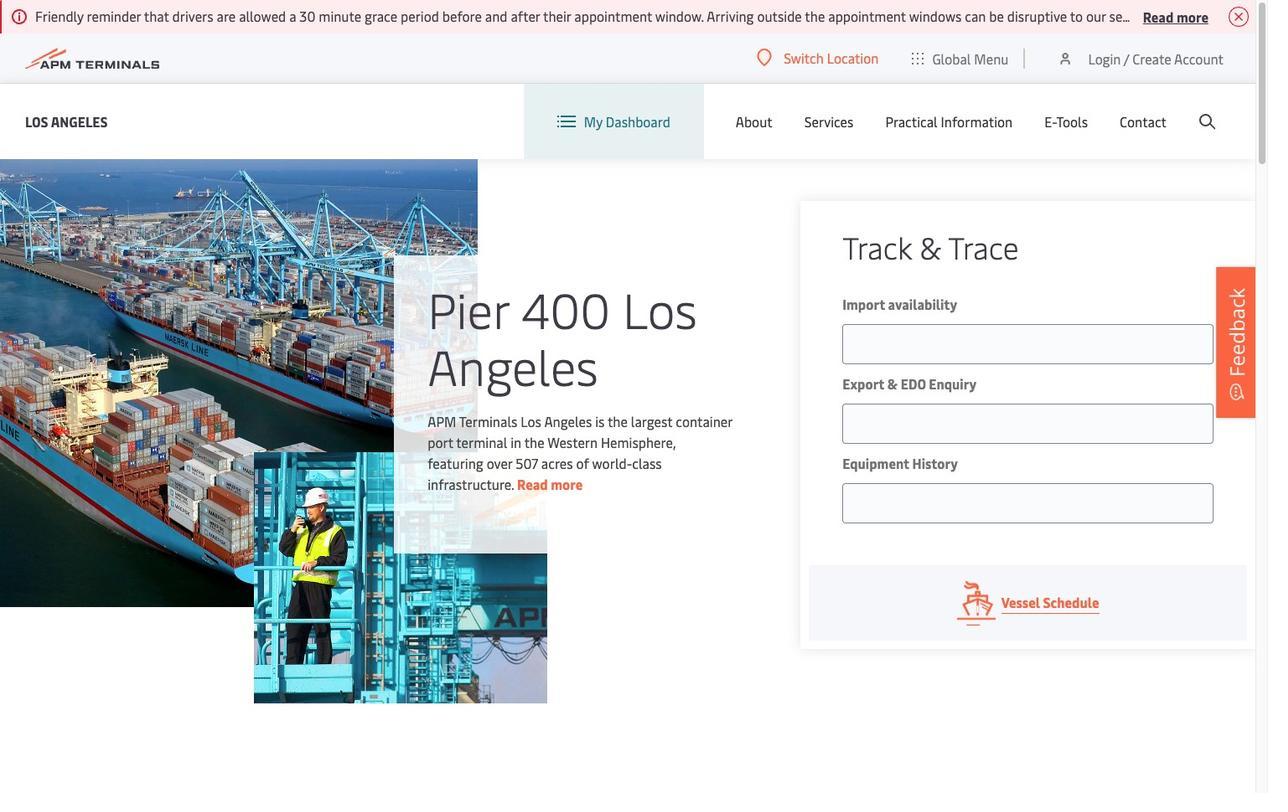 Task type: describe. For each thing, give the bounding box(es) containing it.
los inside los angeles link
[[25, 112, 48, 130]]

feedback button
[[1216, 267, 1258, 418]]

angeles for apm
[[544, 412, 592, 431]]

login / create account
[[1089, 49, 1224, 67]]

about button
[[736, 84, 773, 159]]

location
[[827, 49, 879, 67]]

global menu button
[[896, 33, 1026, 83]]

read for the read more button
[[1143, 7, 1174, 26]]

feedback
[[1223, 288, 1251, 377]]

about
[[736, 112, 773, 131]]

over
[[487, 454, 513, 472]]

history
[[913, 454, 958, 473]]

my dashboard button
[[557, 84, 671, 159]]

my dashboard
[[584, 112, 671, 131]]

e-
[[1045, 112, 1057, 131]]

create
[[1133, 49, 1172, 67]]

read more button
[[1143, 6, 1209, 27]]

e-tools button
[[1045, 84, 1088, 159]]

apm terminals los angeles is the largest container port terminal in the western hemisphere, featuring over 507 acres of world-class infrastructure.
[[428, 412, 733, 493]]

practical information button
[[886, 84, 1013, 159]]

vessel schedule link
[[809, 566, 1247, 641]]

contact button
[[1120, 84, 1167, 159]]

switch
[[784, 49, 824, 67]]

los for pier 400 los angeles
[[623, 275, 697, 342]]

e-tools
[[1045, 112, 1088, 131]]

my
[[584, 112, 603, 131]]

port
[[428, 433, 453, 451]]

container
[[676, 412, 733, 431]]

apm
[[428, 412, 456, 431]]

& for trace
[[920, 226, 942, 267]]

practical information
[[886, 112, 1013, 131]]

class
[[632, 454, 662, 472]]

world-
[[592, 454, 632, 472]]

edo
[[901, 375, 926, 393]]

export
[[843, 375, 885, 393]]

read more link
[[517, 475, 583, 493]]

more for the read more button
[[1177, 7, 1209, 26]]

pier 400 los angeles
[[428, 275, 697, 399]]

import
[[843, 295, 885, 314]]

account
[[1175, 49, 1224, 67]]

terminals
[[459, 412, 518, 431]]

services button
[[805, 84, 854, 159]]

global menu
[[933, 49, 1009, 67]]

equipment history
[[843, 454, 958, 473]]



Task type: locate. For each thing, give the bounding box(es) containing it.
los angeles
[[25, 112, 108, 130]]

western
[[548, 433, 598, 451]]

la secondary image
[[254, 453, 547, 704]]

login
[[1089, 49, 1121, 67]]

acres
[[541, 454, 573, 472]]

trace
[[948, 226, 1019, 267]]

vessel
[[1002, 594, 1040, 612]]

read more for the read more button
[[1143, 7, 1209, 26]]

infrastructure.
[[428, 475, 514, 493]]

the right in
[[525, 433, 545, 451]]

los inside apm terminals los angeles is the largest container port terminal in the western hemisphere, featuring over 507 acres of world-class infrastructure.
[[521, 412, 542, 431]]

&
[[920, 226, 942, 267], [888, 375, 898, 393]]

angeles
[[51, 112, 108, 130], [428, 332, 599, 399], [544, 412, 592, 431]]

1 horizontal spatial read
[[1143, 7, 1174, 26]]

los for apm terminals los angeles is the largest container port terminal in the western hemisphere, featuring over 507 acres of world-class infrastructure.
[[521, 412, 542, 431]]

507
[[516, 454, 538, 472]]

2 horizontal spatial los
[[623, 275, 697, 342]]

services
[[805, 112, 854, 131]]

0 vertical spatial &
[[920, 226, 942, 267]]

0 vertical spatial read more
[[1143, 7, 1209, 26]]

equipment
[[843, 454, 910, 473]]

1 horizontal spatial more
[[1177, 7, 1209, 26]]

track
[[843, 226, 912, 267]]

read more up 'login / create account'
[[1143, 7, 1209, 26]]

1 horizontal spatial los
[[521, 412, 542, 431]]

los angeles link
[[25, 111, 108, 132]]

the
[[608, 412, 628, 431], [525, 433, 545, 451]]

angeles for pier
[[428, 332, 599, 399]]

0 vertical spatial angeles
[[51, 112, 108, 130]]

1 horizontal spatial &
[[920, 226, 942, 267]]

los
[[25, 112, 48, 130], [623, 275, 697, 342], [521, 412, 542, 431]]

1 vertical spatial los
[[623, 275, 697, 342]]

2 vertical spatial angeles
[[544, 412, 592, 431]]

los angeles pier 400 image
[[0, 159, 478, 608]]

angeles inside apm terminals los angeles is the largest container port terminal in the western hemisphere, featuring over 507 acres of world-class infrastructure.
[[544, 412, 592, 431]]

practical
[[886, 112, 938, 131]]

0 horizontal spatial read
[[517, 475, 548, 493]]

read more for read more link
[[517, 475, 583, 493]]

read down the 507 on the left of page
[[517, 475, 548, 493]]

read more
[[1143, 7, 1209, 26], [517, 475, 583, 493]]

global
[[933, 49, 971, 67]]

read for read more link
[[517, 475, 548, 493]]

switch location button
[[757, 49, 879, 67]]

& for edo
[[888, 375, 898, 393]]

hemisphere,
[[601, 433, 676, 451]]

read inside button
[[1143, 7, 1174, 26]]

1 horizontal spatial read more
[[1143, 7, 1209, 26]]

400
[[522, 275, 611, 342]]

read up 'login / create account'
[[1143, 7, 1174, 26]]

angeles inside "pier 400 los angeles"
[[428, 332, 599, 399]]

enquiry
[[929, 375, 977, 393]]

dashboard
[[606, 112, 671, 131]]

vessel schedule
[[1002, 594, 1100, 612]]

login / create account link
[[1058, 34, 1224, 83]]

0 vertical spatial the
[[608, 412, 628, 431]]

is
[[595, 412, 605, 431]]

1 vertical spatial read more
[[517, 475, 583, 493]]

tools
[[1057, 112, 1088, 131]]

0 vertical spatial los
[[25, 112, 48, 130]]

read
[[1143, 7, 1174, 26], [517, 475, 548, 493]]

1 vertical spatial more
[[551, 475, 583, 493]]

largest
[[631, 412, 673, 431]]

0 horizontal spatial los
[[25, 112, 48, 130]]

import availability
[[843, 295, 958, 314]]

in
[[511, 433, 522, 451]]

more down acres
[[551, 475, 583, 493]]

0 horizontal spatial read more
[[517, 475, 583, 493]]

2 vertical spatial los
[[521, 412, 542, 431]]

0 vertical spatial read
[[1143, 7, 1174, 26]]

0 horizontal spatial the
[[525, 433, 545, 451]]

1 vertical spatial read
[[517, 475, 548, 493]]

& left edo
[[888, 375, 898, 393]]

information
[[941, 112, 1013, 131]]

/
[[1124, 49, 1130, 67]]

0 horizontal spatial more
[[551, 475, 583, 493]]

more inside button
[[1177, 7, 1209, 26]]

menu
[[974, 49, 1009, 67]]

1 vertical spatial the
[[525, 433, 545, 451]]

pier
[[428, 275, 509, 342]]

1 horizontal spatial the
[[608, 412, 628, 431]]

contact
[[1120, 112, 1167, 131]]

& left trace
[[920, 226, 942, 267]]

1 vertical spatial angeles
[[428, 332, 599, 399]]

more up account
[[1177, 7, 1209, 26]]

switch location
[[784, 49, 879, 67]]

the right is
[[608, 412, 628, 431]]

export & edo enquiry
[[843, 375, 977, 393]]

more for read more link
[[551, 475, 583, 493]]

read more down acres
[[517, 475, 583, 493]]

availability
[[888, 295, 958, 314]]

of
[[576, 454, 589, 472]]

0 horizontal spatial &
[[888, 375, 898, 393]]

more
[[1177, 7, 1209, 26], [551, 475, 583, 493]]

1 vertical spatial &
[[888, 375, 898, 393]]

schedule
[[1043, 594, 1100, 612]]

track & trace
[[843, 226, 1019, 267]]

0 vertical spatial more
[[1177, 7, 1209, 26]]

terminal
[[456, 433, 508, 451]]

featuring
[[428, 454, 484, 472]]

los inside "pier 400 los angeles"
[[623, 275, 697, 342]]

close alert image
[[1229, 7, 1249, 27]]



Task type: vqa. For each thing, say whether or not it's contained in the screenshot.
ACTUAL
no



